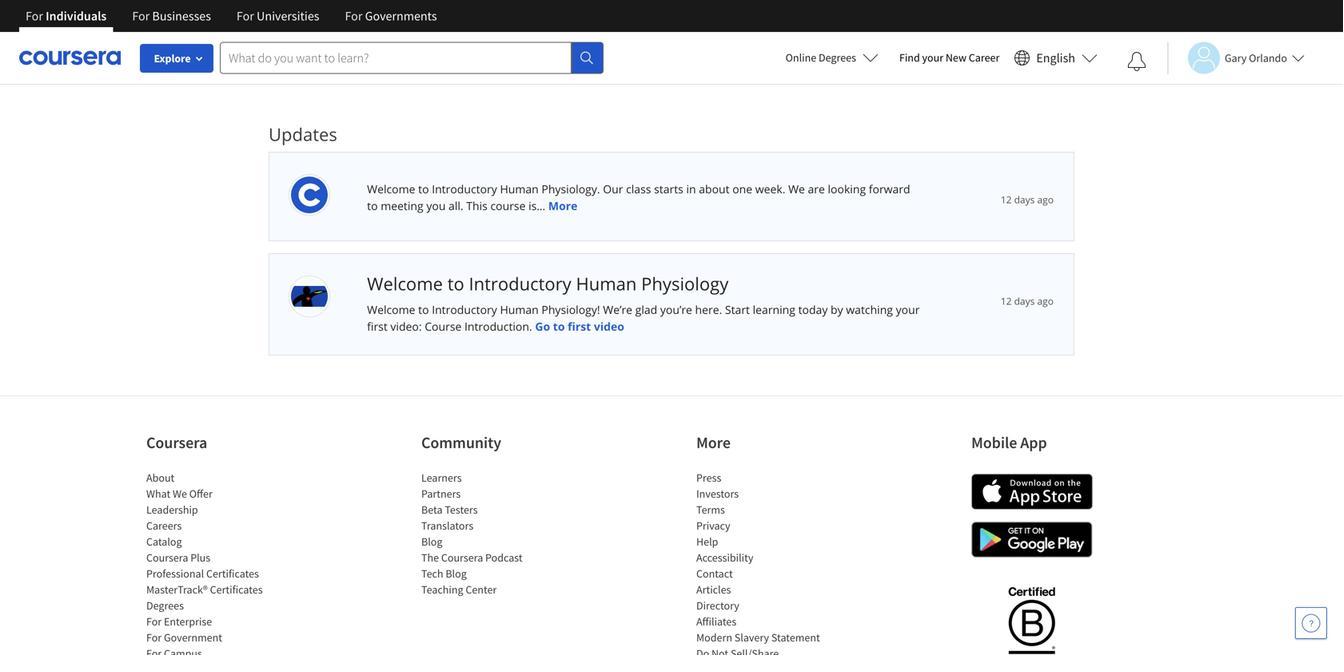Task type: vqa. For each thing, say whether or not it's contained in the screenshot.
Welcome to Introductory Human Physiology.  Our class starts in about one week.  We are looking forward to meeting you all. This course is…'s TO
yes



Task type: describe. For each thing, give the bounding box(es) containing it.
first inside go to first video button
[[568, 319, 591, 334]]

terms
[[697, 503, 725, 517]]

for government link
[[146, 631, 222, 645]]

starts
[[654, 182, 684, 197]]

gary orlando
[[1225, 51, 1288, 65]]

the
[[421, 551, 439, 565]]

mobile app
[[972, 433, 1047, 453]]

leadership
[[146, 503, 198, 517]]

accessibility link
[[697, 551, 754, 565]]

start
[[725, 302, 750, 317]]

learners link
[[421, 471, 462, 485]]

catalog
[[146, 535, 182, 549]]

to for welcome to introductory human physiology
[[448, 272, 464, 296]]

video
[[594, 319, 625, 334]]

affiliates
[[697, 615, 737, 629]]

updates
[[269, 122, 337, 146]]

leadership link
[[146, 503, 198, 517]]

course
[[491, 198, 526, 214]]

list for coursera
[[146, 470, 282, 656]]

list item for more
[[697, 646, 833, 656]]

partners link
[[421, 487, 461, 501]]

press link
[[697, 471, 722, 485]]

to for go to first video
[[553, 319, 565, 334]]

about link
[[146, 471, 175, 485]]

first inside welcome to introductory human physiology! we're glad you're here. start learning today by watching your first video: course introduction.
[[367, 319, 388, 334]]

articles
[[697, 583, 731, 597]]

banner navigation
[[13, 0, 450, 32]]

coursera for learners partners beta testers translators blog the coursera podcast tech blog teaching center
[[441, 551, 483, 565]]

1 vertical spatial certificates
[[210, 583, 263, 597]]

center
[[466, 583, 497, 597]]

we're
[[603, 302, 633, 317]]

introductory for physiology
[[469, 272, 572, 296]]

looking
[[828, 182, 866, 197]]

explore button
[[140, 44, 214, 73]]

explore
[[154, 51, 191, 66]]

logo of certified b corporation image
[[999, 578, 1065, 656]]

0 vertical spatial certificates
[[206, 567, 259, 581]]

online
[[786, 50, 817, 65]]

for for governments
[[345, 8, 363, 24]]

plus
[[190, 551, 210, 565]]

welcome for welcome to introductory human physiology
[[367, 272, 443, 296]]

you're
[[660, 302, 693, 317]]

help center image
[[1302, 614, 1321, 633]]

investors link
[[697, 487, 739, 501]]

teaching center link
[[421, 583, 497, 597]]

coursera for about what we offer leadership careers catalog coursera plus professional certificates mastertrack® certificates degrees for enterprise for government
[[146, 551, 188, 565]]

new
[[946, 50, 967, 65]]

more button
[[549, 198, 578, 214]]

careers
[[146, 519, 182, 533]]

for governments
[[345, 8, 437, 24]]

for individuals
[[26, 8, 107, 24]]

investors
[[697, 487, 739, 501]]

careers link
[[146, 519, 182, 533]]

contact link
[[697, 567, 733, 581]]

about
[[699, 182, 730, 197]]

find your new career
[[900, 50, 1000, 65]]

in
[[687, 182, 696, 197]]

professional certificates link
[[146, 567, 259, 581]]

1 12 from the top
[[1001, 193, 1012, 206]]

our
[[603, 182, 623, 197]]

go to first video button
[[535, 318, 625, 335]]

meeting
[[381, 198, 424, 214]]

beta
[[421, 503, 443, 517]]

contact
[[697, 567, 733, 581]]

welcome to introductory human physiology! we're glad you're here. start learning today by watching your first video: course introduction.
[[367, 302, 920, 334]]

universities
[[257, 8, 319, 24]]

degrees inside about what we offer leadership careers catalog coursera plus professional certificates mastertrack® certificates degrees for enterprise for government
[[146, 599, 184, 613]]

english
[[1037, 50, 1076, 66]]

gary orlando button
[[1168, 42, 1305, 74]]

week.
[[756, 182, 786, 197]]

download on the app store image
[[972, 474, 1093, 510]]

your inside welcome to introductory human physiology! we're glad you're here. start learning today by watching your first video: course introduction.
[[896, 302, 920, 317]]

directory
[[697, 599, 740, 613]]

course
[[425, 319, 462, 334]]

translators link
[[421, 519, 474, 533]]

welcome to introductory human physiology
[[367, 272, 729, 296]]

2 ago from the top
[[1038, 295, 1054, 308]]

privacy link
[[697, 519, 731, 533]]

slavery
[[735, 631, 769, 645]]

about
[[146, 471, 175, 485]]

here.
[[695, 302, 722, 317]]

list for community
[[421, 470, 557, 598]]

articles link
[[697, 583, 731, 597]]

beta testers link
[[421, 503, 478, 517]]

professional
[[146, 567, 204, 581]]

catalog link
[[146, 535, 182, 549]]

physiology.
[[542, 182, 600, 197]]

by
[[831, 302, 843, 317]]

coursera up 'about' at the bottom left
[[146, 433, 207, 453]]

english button
[[1008, 32, 1104, 84]]

we inside about what we offer leadership careers catalog coursera plus professional certificates mastertrack® certificates degrees for enterprise for government
[[173, 487, 187, 501]]

to for welcome to introductory human physiology.  our class starts in about one week.  we are looking forward to meeting you all. this course is…
[[418, 182, 429, 197]]

1 12 days ago from the top
[[1001, 193, 1054, 206]]

all.
[[449, 198, 464, 214]]

introductory for physiology.
[[432, 182, 497, 197]]

teaching
[[421, 583, 463, 597]]

for universities
[[237, 8, 319, 24]]

mobile
[[972, 433, 1018, 453]]

learners partners beta testers translators blog the coursera podcast tech blog teaching center
[[421, 471, 523, 597]]



Task type: locate. For each thing, give the bounding box(es) containing it.
to for welcome to introductory human physiology! we're glad you're here. start learning today by watching your first video: course introduction.
[[418, 302, 429, 317]]

0 vertical spatial days
[[1015, 193, 1035, 206]]

0 vertical spatial ago
[[1038, 193, 1054, 206]]

community
[[421, 433, 501, 453]]

0 vertical spatial your
[[923, 50, 944, 65]]

blog link
[[421, 535, 443, 549]]

watching
[[846, 302, 893, 317]]

what we offer link
[[146, 487, 213, 501]]

coursera
[[146, 433, 207, 453], [146, 551, 188, 565], [441, 551, 483, 565]]

go to first video
[[535, 319, 625, 334]]

1 horizontal spatial blog
[[446, 567, 467, 581]]

0 horizontal spatial degrees
[[146, 599, 184, 613]]

2 12 from the top
[[1001, 295, 1012, 308]]

0 vertical spatial more
[[549, 198, 578, 214]]

for left individuals
[[26, 8, 43, 24]]

introductory for physiology!
[[432, 302, 497, 317]]

1 vertical spatial more
[[697, 433, 731, 453]]

we left are
[[789, 182, 805, 197]]

1 vertical spatial introductory
[[469, 272, 572, 296]]

1 vertical spatial degrees
[[146, 599, 184, 613]]

for businesses
[[132, 8, 211, 24]]

What do you want to learn? text field
[[220, 42, 572, 74]]

you
[[427, 198, 446, 214]]

testers
[[445, 503, 478, 517]]

coursera down catalog
[[146, 551, 188, 565]]

this
[[466, 198, 488, 214]]

2 first from the left
[[568, 319, 591, 334]]

video:
[[391, 319, 422, 334]]

2 vertical spatial introductory
[[432, 302, 497, 317]]

0 vertical spatial 12
[[1001, 193, 1012, 206]]

about what we offer leadership careers catalog coursera plus professional certificates mastertrack® certificates degrees for enterprise for government
[[146, 471, 263, 645]]

3 welcome from the top
[[367, 302, 415, 317]]

human for physiology
[[576, 272, 637, 296]]

for left universities
[[237, 8, 254, 24]]

list item down government
[[146, 646, 282, 656]]

introductory up introduction.
[[469, 272, 572, 296]]

to inside button
[[553, 319, 565, 334]]

2 vertical spatial welcome
[[367, 302, 415, 317]]

certificates up mastertrack® certificates link
[[206, 567, 259, 581]]

0 vertical spatial we
[[789, 182, 805, 197]]

2 12 days ago from the top
[[1001, 295, 1054, 308]]

first down physiology!
[[568, 319, 591, 334]]

mastertrack®
[[146, 583, 208, 597]]

to left meeting
[[367, 198, 378, 214]]

3 list from the left
[[697, 470, 833, 656]]

introductory up all.
[[432, 182, 497, 197]]

1 ago from the top
[[1038, 193, 1054, 206]]

0 vertical spatial degrees
[[819, 50, 856, 65]]

degrees
[[819, 50, 856, 65], [146, 599, 184, 613]]

are
[[808, 182, 825, 197]]

coursera inside about what we offer leadership careers catalog coursera plus professional certificates mastertrack® certificates degrees for enterprise for government
[[146, 551, 188, 565]]

0 horizontal spatial first
[[367, 319, 388, 334]]

1 vertical spatial blog
[[446, 567, 467, 581]]

1 horizontal spatial list
[[421, 470, 557, 598]]

12
[[1001, 193, 1012, 206], [1001, 295, 1012, 308]]

we inside welcome to introductory human physiology.  our class starts in about one week.  we are looking forward to meeting you all. this course is…
[[789, 182, 805, 197]]

list containing learners
[[421, 470, 557, 598]]

coursera inside learners partners beta testers translators blog the coursera podcast tech blog teaching center
[[441, 551, 483, 565]]

2 vertical spatial human
[[500, 302, 539, 317]]

to up the "course"
[[448, 272, 464, 296]]

your
[[923, 50, 944, 65], [896, 302, 920, 317]]

welcome inside welcome to introductory human physiology! we're glad you're here. start learning today by watching your first video: course introduction.
[[367, 302, 415, 317]]

help link
[[697, 535, 718, 549]]

help
[[697, 535, 718, 549]]

0 horizontal spatial blog
[[421, 535, 443, 549]]

modern slavery statement link
[[697, 631, 820, 645]]

gary
[[1225, 51, 1247, 65]]

find
[[900, 50, 920, 65]]

online degrees
[[786, 50, 856, 65]]

human up we're
[[576, 272, 637, 296]]

welcome inside welcome to introductory human physiology.  our class starts in about one week.  we are looking forward to meeting you all. this course is…
[[367, 182, 415, 197]]

online degrees button
[[773, 40, 892, 75]]

list
[[146, 470, 282, 656], [421, 470, 557, 598], [697, 470, 833, 656]]

for for individuals
[[26, 8, 43, 24]]

more down physiology.
[[549, 198, 578, 214]]

introductory up the "course"
[[432, 302, 497, 317]]

orlando
[[1249, 51, 1288, 65]]

blog up the
[[421, 535, 443, 549]]

1 horizontal spatial more
[[697, 433, 731, 453]]

terms link
[[697, 503, 725, 517]]

introductory inside welcome to introductory human physiology! we're glad you're here. start learning today by watching your first video: course introduction.
[[432, 302, 497, 317]]

tech blog link
[[421, 567, 467, 581]]

1 horizontal spatial your
[[923, 50, 944, 65]]

1 welcome from the top
[[367, 182, 415, 197]]

0 horizontal spatial list
[[146, 470, 282, 656]]

press
[[697, 471, 722, 485]]

1 horizontal spatial degrees
[[819, 50, 856, 65]]

go
[[535, 319, 550, 334]]

coursera image
[[19, 45, 121, 71]]

welcome for welcome to introductory human physiology.  our class starts in about one week.  we are looking forward to meeting you all. this course is…
[[367, 182, 415, 197]]

for down degrees "link"
[[146, 615, 162, 629]]

human up course
[[500, 182, 539, 197]]

0 vertical spatial introductory
[[432, 182, 497, 197]]

list containing press
[[697, 470, 833, 656]]

first left 'video:'
[[367, 319, 388, 334]]

list containing about
[[146, 470, 282, 656]]

1 list from the left
[[146, 470, 282, 656]]

accessibility
[[697, 551, 754, 565]]

more
[[549, 198, 578, 214], [697, 433, 731, 453]]

your right the watching
[[896, 302, 920, 317]]

2 days from the top
[[1015, 295, 1035, 308]]

1 vertical spatial welcome
[[367, 272, 443, 296]]

0 horizontal spatial list item
[[146, 646, 282, 656]]

for for businesses
[[132, 8, 150, 24]]

one
[[733, 182, 753, 197]]

to up you
[[418, 182, 429, 197]]

learning
[[753, 302, 796, 317]]

physiology
[[641, 272, 729, 296]]

businesses
[[152, 8, 211, 24]]

physiology!
[[542, 302, 600, 317]]

to
[[418, 182, 429, 197], [367, 198, 378, 214], [448, 272, 464, 296], [418, 302, 429, 317], [553, 319, 565, 334]]

0 horizontal spatial more
[[549, 198, 578, 214]]

for down for enterprise 'link'
[[146, 631, 162, 645]]

list item
[[146, 646, 282, 656], [697, 646, 833, 656]]

human inside welcome to introductory human physiology! we're glad you're here. start learning today by watching your first video: course introduction.
[[500, 302, 539, 317]]

to right go
[[553, 319, 565, 334]]

ago
[[1038, 193, 1054, 206], [1038, 295, 1054, 308]]

show notifications image
[[1128, 52, 1147, 71]]

coursera plus link
[[146, 551, 210, 565]]

glad
[[636, 302, 658, 317]]

certificates down professional certificates 'link'
[[210, 583, 263, 597]]

affiliates link
[[697, 615, 737, 629]]

0 horizontal spatial we
[[173, 487, 187, 501]]

we up leadership link
[[173, 487, 187, 501]]

None search field
[[220, 42, 604, 74]]

blog up teaching center link
[[446, 567, 467, 581]]

forward
[[869, 182, 911, 197]]

for left governments
[[345, 8, 363, 24]]

0 vertical spatial blog
[[421, 535, 443, 549]]

your right find
[[923, 50, 944, 65]]

1 horizontal spatial first
[[568, 319, 591, 334]]

human for physiology!
[[500, 302, 539, 317]]

coursera up tech blog link
[[441, 551, 483, 565]]

1 list item from the left
[[146, 646, 282, 656]]

1 vertical spatial your
[[896, 302, 920, 317]]

0 vertical spatial human
[[500, 182, 539, 197]]

welcome to introductory human physiology.  our class starts in about one week.  we are looking forward to meeting you all. this course is…
[[367, 182, 911, 214]]

what
[[146, 487, 171, 501]]

modern
[[697, 631, 733, 645]]

1 horizontal spatial list item
[[697, 646, 833, 656]]

press investors terms privacy help accessibility contact articles directory affiliates modern slavery statement
[[697, 471, 820, 645]]

0 horizontal spatial your
[[896, 302, 920, 317]]

human for physiology.
[[500, 182, 539, 197]]

to up 'video:'
[[418, 302, 429, 317]]

2 list from the left
[[421, 470, 557, 598]]

for left "businesses" on the left of the page
[[132, 8, 150, 24]]

2 horizontal spatial list
[[697, 470, 833, 656]]

introduction.
[[465, 319, 532, 334]]

statement
[[772, 631, 820, 645]]

human up introduction.
[[500, 302, 539, 317]]

human inside welcome to introductory human physiology.  our class starts in about one week.  we are looking forward to meeting you all. this course is…
[[500, 182, 539, 197]]

list item down modern slavery statement link
[[697, 646, 833, 656]]

1 horizontal spatial we
[[789, 182, 805, 197]]

1 vertical spatial 12
[[1001, 295, 1012, 308]]

to inside welcome to introductory human physiology! we're glad you're here. start learning today by watching your first video: course introduction.
[[418, 302, 429, 317]]

0 vertical spatial 12 days ago
[[1001, 193, 1054, 206]]

more up press
[[697, 433, 731, 453]]

1 first from the left
[[367, 319, 388, 334]]

introductory
[[432, 182, 497, 197], [469, 272, 572, 296], [432, 302, 497, 317]]

welcome for welcome to introductory human physiology! we're glad you're here. start learning today by watching your first video: course introduction.
[[367, 302, 415, 317]]

1 vertical spatial ago
[[1038, 295, 1054, 308]]

2 list item from the left
[[697, 646, 833, 656]]

1 vertical spatial we
[[173, 487, 187, 501]]

we
[[789, 182, 805, 197], [173, 487, 187, 501]]

introductory inside welcome to introductory human physiology.  our class starts in about one week.  we are looking forward to meeting you all. this course is…
[[432, 182, 497, 197]]

degrees inside popup button
[[819, 50, 856, 65]]

governments
[[365, 8, 437, 24]]

get it on google play image
[[972, 522, 1093, 558]]

1 vertical spatial 12 days ago
[[1001, 295, 1054, 308]]

translators
[[421, 519, 474, 533]]

class
[[626, 182, 651, 197]]

tech
[[421, 567, 443, 581]]

career
[[969, 50, 1000, 65]]

0 vertical spatial welcome
[[367, 182, 415, 197]]

list item for coursera
[[146, 646, 282, 656]]

1 vertical spatial days
[[1015, 295, 1035, 308]]

offer
[[189, 487, 213, 501]]

podcast
[[485, 551, 523, 565]]

1 vertical spatial human
[[576, 272, 637, 296]]

list for more
[[697, 470, 833, 656]]

degrees right online on the right top of the page
[[819, 50, 856, 65]]

degrees link
[[146, 599, 184, 613]]

the coursera podcast link
[[421, 551, 523, 565]]

2 welcome from the top
[[367, 272, 443, 296]]

today
[[799, 302, 828, 317]]

for for universities
[[237, 8, 254, 24]]

12 days ago
[[1001, 193, 1054, 206], [1001, 295, 1054, 308]]

1 days from the top
[[1015, 193, 1035, 206]]

mastertrack® certificates link
[[146, 583, 263, 597]]

degrees down the mastertrack®
[[146, 599, 184, 613]]



